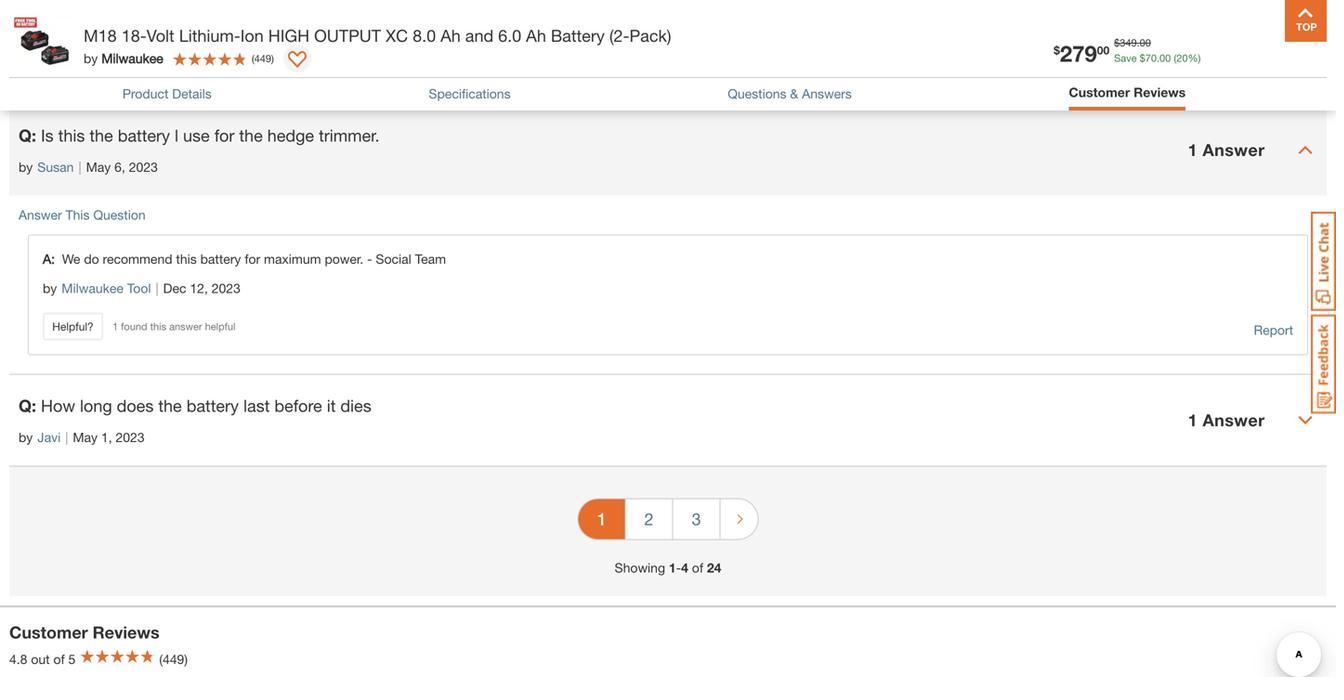 Task type: locate. For each thing, give the bounding box(es) containing it.
2 q: from the top
[[19, 396, 36, 416]]

1 vertical spatial 1 answer
[[1188, 410, 1265, 430]]

1 horizontal spatial ah
[[526, 26, 546, 46]]

1 vertical spatial customer reviews
[[9, 623, 159, 643]]

product details
[[123, 86, 212, 101]]

for right the use
[[214, 125, 235, 145]]

questions element
[[9, 0, 1327, 467]]

$ right the "save"
[[1140, 52, 1146, 64]]

12,
[[190, 281, 208, 296]]

recommend
[[103, 251, 172, 267]]

0 vertical spatial |
[[78, 159, 81, 175]]

q:
[[19, 125, 36, 145], [19, 396, 36, 416]]

1 horizontal spatial the
[[158, 396, 182, 416]]

product details button
[[123, 84, 212, 104], [123, 84, 212, 104]]

| right susan
[[78, 159, 81, 175]]

00 up "70"
[[1140, 37, 1151, 49]]

(
[[1174, 52, 1177, 64], [252, 52, 254, 64]]

helpful? button down by jeremiahmckenna
[[43, 42, 103, 70]]

questions & answers
[[728, 86, 852, 101]]

18-
[[121, 26, 147, 46]]

1 horizontal spatial -
[[676, 560, 681, 576]]

&
[[790, 86, 798, 101]]

1 horizontal spatial .
[[1157, 52, 1160, 64]]

of left the 5
[[53, 652, 65, 667]]

q: is this the battery l use for the hedge trimmer.
[[19, 125, 380, 145]]

showing
[[615, 560, 665, 576]]

1 helpful? from the top
[[52, 50, 94, 63]]

this
[[58, 125, 85, 145], [176, 251, 197, 267], [150, 321, 166, 333]]

2 horizontal spatial |
[[156, 281, 159, 296]]

battery left l
[[118, 125, 170, 145]]

is
[[41, 125, 54, 145]]

0 vertical spatial 1 answer
[[1188, 140, 1265, 160]]

ah right 8.0
[[441, 26, 461, 46]]

answer for is this the battery l use for the hedge trimmer.
[[1203, 140, 1265, 160]]

this right found
[[150, 321, 166, 333]]

this right is
[[58, 125, 85, 145]]

1 helpful? button from the top
[[43, 42, 103, 70]]

1 horizontal spatial of
[[692, 560, 703, 576]]

2 vertical spatial this
[[150, 321, 166, 333]]

q: for q: how long does the battery last before it dies
[[19, 396, 36, 416]]

by down a:
[[43, 281, 57, 296]]

by
[[43, 10, 57, 26], [84, 51, 98, 66], [19, 159, 33, 175], [43, 281, 57, 296], [19, 430, 33, 445]]

1 vertical spatial 2023
[[212, 281, 241, 296]]

3 link
[[673, 499, 720, 539]]

0 horizontal spatial |
[[65, 430, 68, 445]]

1 vertical spatial reviews
[[93, 623, 159, 643]]

0 vertical spatial customer reviews
[[1069, 85, 1186, 100]]

by left susan
[[19, 159, 33, 175]]

2 vertical spatial answer
[[1203, 410, 1265, 430]]

milwaukee down do
[[62, 281, 124, 296]]

1 vertical spatial may
[[73, 430, 98, 445]]

- inside questions element
[[367, 251, 372, 267]]

1 vertical spatial helpful? button
[[43, 313, 103, 341]]

navigation
[[578, 485, 759, 558]]

2 caret image from the top
[[1298, 637, 1313, 652]]

0 vertical spatial of
[[692, 560, 703, 576]]

5
[[68, 652, 76, 667]]

helpful? down m18
[[52, 50, 94, 63]]

1 horizontal spatial $
[[1114, 37, 1120, 49]]

1 horizontal spatial for
[[245, 251, 260, 267]]

|
[[78, 159, 81, 175], [156, 281, 159, 296], [65, 430, 68, 445]]

the
[[90, 125, 113, 145], [239, 125, 263, 145], [158, 396, 182, 416]]

0 vertical spatial helpful?
[[52, 50, 94, 63]]

2 horizontal spatial this
[[176, 251, 197, 267]]

by left javi
[[19, 430, 33, 445]]

caret image
[[1298, 413, 1313, 428], [1298, 637, 1313, 652]]

00
[[1140, 37, 1151, 49], [1097, 44, 1110, 57], [1160, 52, 1171, 64]]

1 vertical spatial this
[[176, 251, 197, 267]]

| left dec
[[156, 281, 159, 296]]

00 left the "save"
[[1097, 44, 1110, 57]]

24
[[707, 560, 722, 576]]

1 horizontal spatial customer reviews
[[1069, 85, 1186, 100]]

2 horizontal spatial the
[[239, 125, 263, 145]]

$ up the "save"
[[1114, 37, 1120, 49]]

0 vertical spatial reviews
[[1134, 85, 1186, 100]]

m18 18-volt lithium-ion high output xc 8.0 ah and 6.0 ah battery (2-pack)
[[84, 26, 671, 46]]

2 ( from the left
[[252, 52, 254, 64]]

1 horizontal spatial customer
[[1069, 85, 1130, 100]]

customer reviews up the 5
[[9, 623, 159, 643]]

milwaukee inside questions element
[[62, 281, 124, 296]]

volt
[[147, 26, 174, 46]]

| for the
[[78, 159, 81, 175]]

0 horizontal spatial of
[[53, 652, 65, 667]]

2 1 answer from the top
[[1188, 410, 1265, 430]]

helpful? down milwaukee tool "button"
[[52, 320, 94, 333]]

8.0
[[413, 26, 436, 46]]

ah
[[441, 26, 461, 46], [526, 26, 546, 46]]

2023 right 12,
[[212, 281, 241, 296]]

2023 right 1,
[[116, 430, 145, 445]]

0 vertical spatial 2023
[[129, 159, 158, 175]]

6,
[[114, 159, 125, 175]]

report button
[[1254, 320, 1294, 341]]

customer reviews down the "save"
[[1069, 85, 1186, 100]]

helpful? button
[[43, 42, 103, 70], [43, 313, 103, 341]]

out
[[31, 652, 50, 667]]

1 vertical spatial battery
[[200, 251, 241, 267]]

milwaukee
[[101, 51, 163, 66], [62, 281, 124, 296]]

$ left the "save"
[[1054, 44, 1060, 57]]

6.0
[[498, 26, 521, 46]]

may left 1,
[[73, 430, 98, 445]]

q: for q: is this the battery l use for the hedge trimmer.
[[19, 125, 36, 145]]

q: how long does the battery last before it dies
[[19, 396, 371, 416]]

| right javi
[[65, 430, 68, 445]]

4
[[681, 560, 688, 576]]

reviews
[[1134, 85, 1186, 100], [93, 623, 159, 643]]

0 horizontal spatial -
[[367, 251, 372, 267]]

2 helpful? button from the top
[[43, 313, 103, 341]]

1 vertical spatial milwaukee
[[62, 281, 124, 296]]

a:
[[43, 251, 55, 267]]

reviews up (449)
[[93, 623, 159, 643]]

( left ")"
[[252, 52, 254, 64]]

customer reviews button
[[1069, 83, 1186, 106], [1069, 83, 1186, 102]]

may left 6,
[[86, 159, 111, 175]]

00 right "70"
[[1160, 52, 1171, 64]]

0 horizontal spatial (
[[252, 52, 254, 64]]

1 vertical spatial q:
[[19, 396, 36, 416]]

2 vertical spatial battery
[[186, 396, 239, 416]]

1 vertical spatial customer
[[9, 623, 88, 643]]

0 horizontal spatial .
[[1137, 37, 1140, 49]]

battery left last
[[186, 396, 239, 416]]

1 vertical spatial -
[[676, 560, 681, 576]]

customer up 4.8 out of 5
[[9, 623, 88, 643]]

- left social
[[367, 251, 372, 267]]

0 horizontal spatial $
[[1054, 44, 1060, 57]]

helpful?
[[52, 50, 94, 63], [52, 320, 94, 333]]

1 q: from the top
[[19, 125, 36, 145]]

this up dec
[[176, 251, 197, 267]]

$
[[1114, 37, 1120, 49], [1054, 44, 1060, 57], [1140, 52, 1146, 64]]

( left %)
[[1174, 52, 1177, 64]]

0 horizontal spatial for
[[214, 125, 235, 145]]

reviews down "70"
[[1134, 85, 1186, 100]]

of
[[692, 560, 703, 576], [53, 652, 65, 667]]

1 horizontal spatial this
[[150, 321, 166, 333]]

1 vertical spatial answer
[[19, 207, 62, 223]]

( inside $ 279 00 $ 349 . 00 save $ 70 . 00 ( 20 %)
[[1174, 52, 1177, 64]]

0 horizontal spatial this
[[58, 125, 85, 145]]

2 link
[[626, 499, 672, 539]]

helpful? button down milwaukee tool "button"
[[43, 313, 103, 341]]

0 vertical spatial caret image
[[1298, 413, 1313, 428]]

1 vertical spatial helpful?
[[52, 320, 94, 333]]

-
[[367, 251, 372, 267], [676, 560, 681, 576]]

question
[[93, 207, 146, 223]]

0 vertical spatial answer
[[1203, 140, 1265, 160]]

3
[[692, 509, 701, 529]]

0 vertical spatial this
[[58, 125, 85, 145]]

1 vertical spatial caret image
[[1298, 637, 1313, 652]]

2 vertical spatial |
[[65, 430, 68, 445]]

1 horizontal spatial |
[[78, 159, 81, 175]]

(449)
[[159, 652, 188, 667]]

of right 4
[[692, 560, 703, 576]]

1 vertical spatial .
[[1157, 52, 1160, 64]]

questions & answers button
[[728, 84, 852, 104], [728, 84, 852, 104]]

answer
[[1203, 140, 1265, 160], [19, 207, 62, 223], [1203, 410, 1265, 430]]

0 vertical spatial helpful? button
[[43, 42, 103, 70]]

0 vertical spatial milwaukee
[[101, 51, 163, 66]]

2023 right 6,
[[129, 159, 158, 175]]

specifications button
[[429, 84, 511, 104], [429, 84, 511, 104]]

4.8 out of 5
[[9, 652, 76, 667]]

0 horizontal spatial customer reviews
[[9, 623, 159, 643]]

4.8
[[9, 652, 27, 667]]

customer down the "save"
[[1069, 85, 1130, 100]]

0 horizontal spatial ah
[[441, 26, 461, 46]]

- left 24
[[676, 560, 681, 576]]

.
[[1137, 37, 1140, 49], [1157, 52, 1160, 64]]

the right does
[[158, 396, 182, 416]]

1 caret image from the top
[[1298, 413, 1313, 428]]

0 horizontal spatial customer
[[9, 623, 88, 643]]

answer for how long does the battery last before it dies
[[1203, 410, 1265, 430]]

0 horizontal spatial reviews
[[93, 623, 159, 643]]

by left jeremiahmckenna
[[43, 10, 57, 26]]

may
[[86, 159, 111, 175], [73, 430, 98, 445]]

0 vertical spatial may
[[86, 159, 111, 175]]

milwaukee tool button
[[62, 278, 151, 299]]

2 horizontal spatial $
[[1140, 52, 1146, 64]]

0 vertical spatial for
[[214, 125, 235, 145]]

the left the 'hedge'
[[239, 125, 263, 145]]

this
[[66, 207, 90, 223]]

q: left is
[[19, 125, 36, 145]]

1 answer
[[1188, 140, 1265, 160], [1188, 410, 1265, 430]]

1 horizontal spatial (
[[1174, 52, 1177, 64]]

for left maximum
[[245, 251, 260, 267]]

0 vertical spatial q:
[[19, 125, 36, 145]]

milwaukee down 18-
[[101, 51, 163, 66]]

dies
[[340, 396, 371, 416]]

q: left how
[[19, 396, 36, 416]]

specifications
[[429, 86, 511, 101]]

battery for the
[[186, 396, 239, 416]]

0 vertical spatial -
[[367, 251, 372, 267]]

we
[[62, 251, 80, 267]]

1 ( from the left
[[1174, 52, 1177, 64]]

1 1 answer from the top
[[1188, 140, 1265, 160]]

the up by susan | may 6, 2023
[[90, 125, 113, 145]]

0 vertical spatial customer
[[1069, 85, 1130, 100]]

2 vertical spatial 2023
[[116, 430, 145, 445]]

battery up 12,
[[200, 251, 241, 267]]

top button
[[1285, 0, 1327, 42]]

for
[[214, 125, 235, 145], [245, 251, 260, 267]]

ah right 6.0
[[526, 26, 546, 46]]



Task type: vqa. For each thing, say whether or not it's contained in the screenshot.
the 9200
no



Task type: describe. For each thing, give the bounding box(es) containing it.
save
[[1114, 52, 1137, 64]]

do
[[84, 251, 99, 267]]

product
[[123, 86, 169, 101]]

0 vertical spatial battery
[[118, 125, 170, 145]]

0 vertical spatial .
[[1137, 37, 1140, 49]]

ion
[[240, 26, 264, 46]]

349
[[1120, 37, 1137, 49]]

1 vertical spatial |
[[156, 281, 159, 296]]

1 answer for q: is this the battery l use for the hedge trimmer.
[[1188, 140, 1265, 160]]

does
[[117, 396, 154, 416]]

live chat image
[[1311, 212, 1336, 311]]

battery for this
[[200, 251, 241, 267]]

navigation containing 2
[[578, 485, 759, 558]]

questions
[[728, 86, 787, 101]]

may for this
[[86, 159, 111, 175]]

20
[[1177, 52, 1188, 64]]

1 vertical spatial of
[[53, 652, 65, 667]]

milwaukee for by milwaukee tool | dec 12, 2023
[[62, 281, 124, 296]]

last
[[243, 396, 270, 416]]

1 answer for q: how long does the battery last before it dies
[[1188, 410, 1265, 430]]

1 ah from the left
[[441, 26, 461, 46]]

2023 for l
[[129, 159, 158, 175]]

battery
[[551, 26, 605, 46]]

0 horizontal spatial 00
[[1097, 44, 1110, 57]]

2
[[644, 509, 654, 529]]

javi
[[37, 430, 61, 445]]

long
[[80, 396, 112, 416]]

lithium-
[[179, 26, 240, 46]]

output
[[314, 26, 381, 46]]

pack)
[[630, 26, 671, 46]]

answer this question link
[[19, 207, 146, 223]]

449
[[254, 52, 271, 64]]

high
[[268, 26, 310, 46]]

by milwaukee tool | dec 12, 2023
[[43, 281, 241, 296]]

and
[[465, 26, 494, 46]]

this for answer
[[150, 321, 166, 333]]

power.
[[325, 251, 364, 267]]

xc
[[386, 26, 408, 46]]

a: we do recommend this battery for maximum power. - social team
[[43, 251, 446, 267]]

2 horizontal spatial 00
[[1160, 52, 1171, 64]]

answer this question
[[19, 207, 146, 223]]

how
[[41, 396, 75, 416]]

javi button
[[37, 428, 61, 447]]

display image
[[288, 51, 307, 70]]

maximum
[[264, 251, 321, 267]]

product image image
[[14, 9, 74, 70]]

( 449 )
[[252, 52, 274, 64]]

%)
[[1188, 52, 1201, 64]]

details
[[172, 86, 212, 101]]

this for the
[[58, 125, 85, 145]]

dec
[[163, 281, 186, 296]]

2 ah from the left
[[526, 26, 546, 46]]

0 horizontal spatial the
[[90, 125, 113, 145]]

279
[[1060, 40, 1097, 66]]

1 horizontal spatial reviews
[[1134, 85, 1186, 100]]

by for how
[[19, 430, 33, 445]]

(2-
[[609, 26, 630, 46]]

it
[[327, 396, 336, 416]]

l
[[175, 125, 178, 145]]

social
[[376, 251, 411, 267]]

trimmer.
[[319, 125, 380, 145]]

showing 1 - 4 of 24
[[615, 560, 722, 576]]

$ 279 00 $ 349 . 00 save $ 70 . 00 ( 20 %)
[[1054, 37, 1201, 66]]

answer
[[169, 321, 202, 333]]

may for long
[[73, 430, 98, 445]]

)
[[271, 52, 274, 64]]

answers
[[802, 86, 852, 101]]

2 helpful? from the top
[[52, 320, 94, 333]]

tool
[[127, 281, 151, 296]]

by javi | may 1, 2023
[[19, 430, 145, 445]]

1,
[[101, 430, 112, 445]]

feedback link image
[[1311, 314, 1336, 414]]

team
[[415, 251, 446, 267]]

by for we
[[43, 281, 57, 296]]

by milwaukee
[[84, 51, 163, 66]]

caret image inside questions element
[[1298, 413, 1313, 428]]

by jeremiahmckenna
[[43, 10, 170, 26]]

hedge
[[267, 125, 314, 145]]

helpful
[[205, 321, 236, 333]]

1 vertical spatial for
[[245, 251, 260, 267]]

2023 for battery
[[116, 430, 145, 445]]

susan button
[[37, 157, 74, 177]]

jeremiahmckenna button
[[62, 8, 170, 28]]

before
[[274, 396, 322, 416]]

by for is
[[19, 159, 33, 175]]

report
[[1254, 322, 1294, 338]]

by susan | may 6, 2023
[[19, 159, 158, 175]]

m18
[[84, 26, 117, 46]]

1 found this answer helpful
[[112, 321, 236, 333]]

susan
[[37, 159, 74, 175]]

| for does
[[65, 430, 68, 445]]

by down m18
[[84, 51, 98, 66]]

caret image
[[1298, 143, 1313, 157]]

70
[[1146, 52, 1157, 64]]

1 horizontal spatial 00
[[1140, 37, 1151, 49]]

found
[[121, 321, 147, 333]]

milwaukee for by milwaukee
[[101, 51, 163, 66]]

use
[[183, 125, 210, 145]]

jeremiahmckenna
[[62, 10, 170, 26]]



